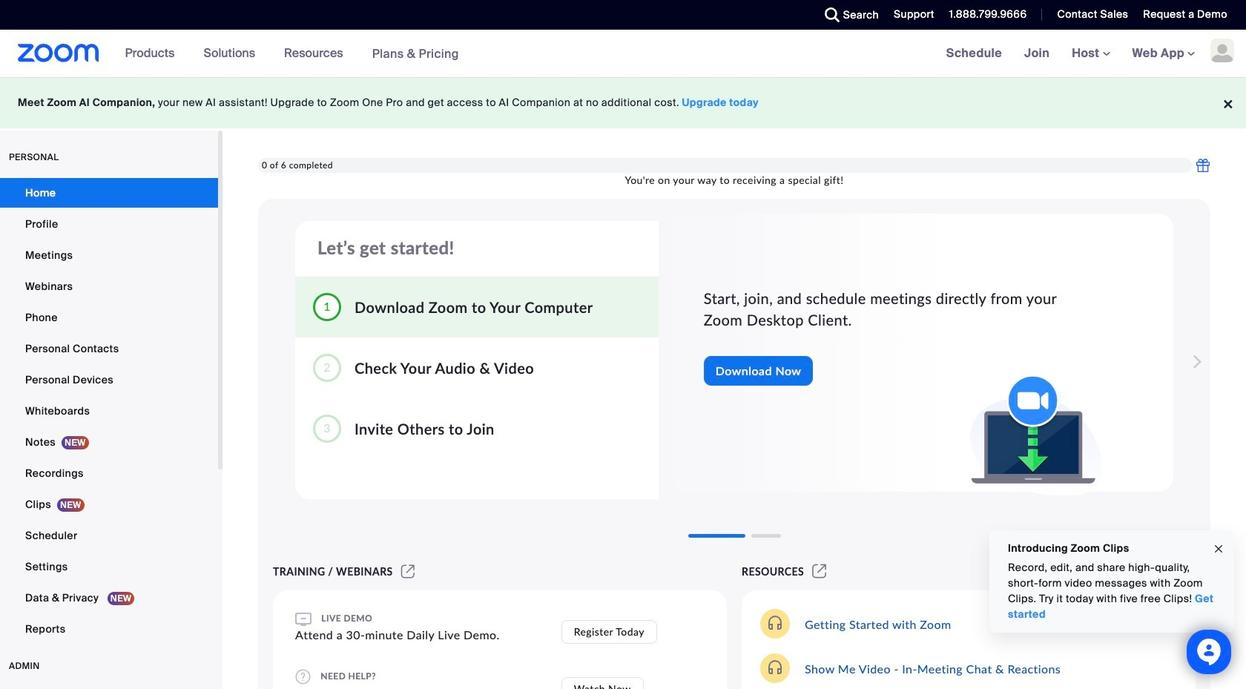 Task type: describe. For each thing, give the bounding box(es) containing it.
meetings navigation
[[935, 30, 1246, 78]]

zoom logo image
[[18, 44, 99, 62]]

close image
[[1213, 540, 1225, 557]]

1 window new image from the left
[[399, 565, 417, 578]]

personal menu menu
[[0, 178, 218, 645]]

next image
[[1185, 347, 1206, 377]]



Task type: vqa. For each thing, say whether or not it's contained in the screenshot.
access
no



Task type: locate. For each thing, give the bounding box(es) containing it.
window new image
[[399, 565, 417, 578], [810, 565, 829, 578]]

2 window new image from the left
[[810, 565, 829, 578]]

0 horizontal spatial window new image
[[399, 565, 417, 578]]

banner
[[0, 30, 1246, 78]]

footer
[[0, 77, 1246, 128]]

1 horizontal spatial window new image
[[810, 565, 829, 578]]

profile picture image
[[1211, 39, 1234, 62]]

product information navigation
[[114, 30, 470, 78]]



